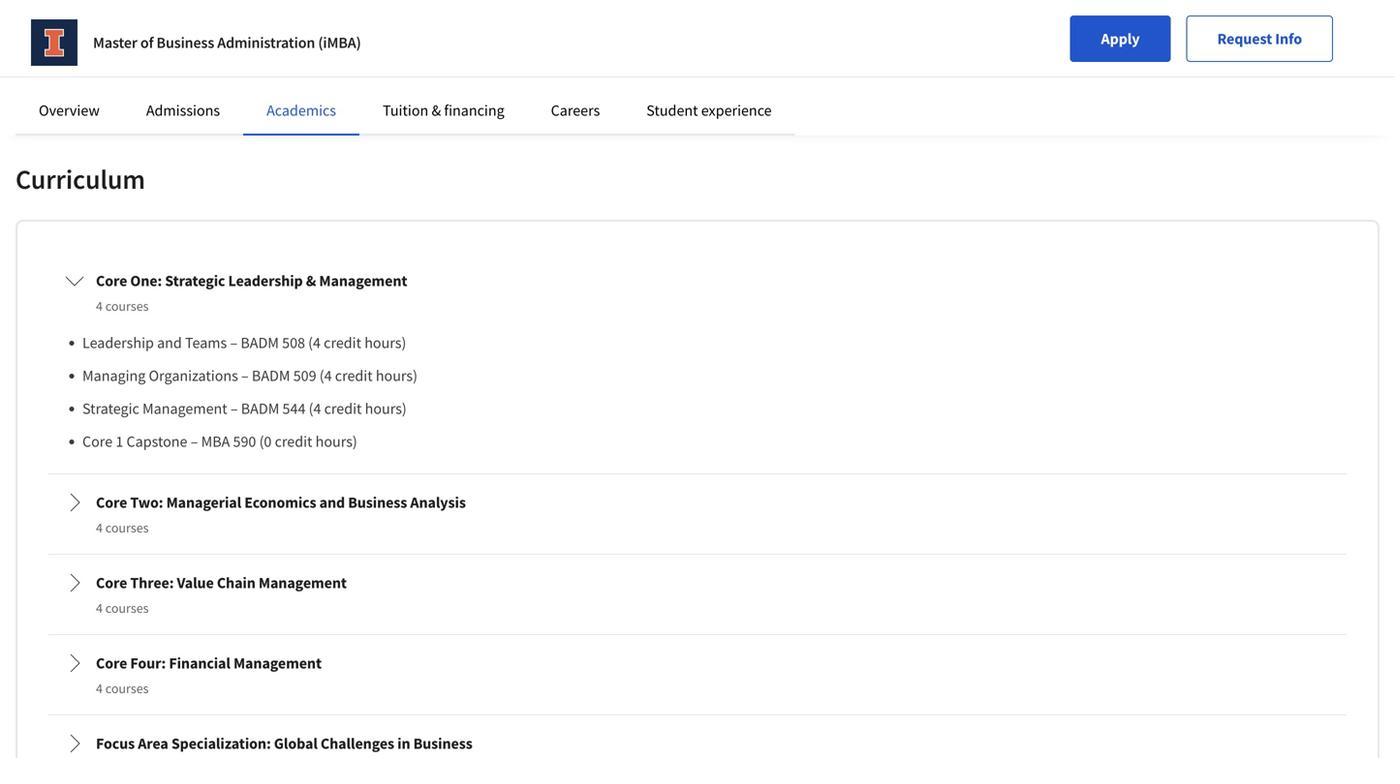 Task type: describe. For each thing, give the bounding box(es) containing it.
0 vertical spatial business
[[156, 33, 214, 52]]

one:
[[130, 271, 162, 290]]

organizations
[[149, 366, 238, 385]]

experience
[[701, 101, 772, 120]]

4 inside core one: strategic leadership & management 4 courses
[[96, 297, 103, 315]]

see
[[16, 33, 40, 52]]

tuition & financing link
[[383, 101, 504, 120]]

core three: value chain management 4 courses
[[96, 573, 347, 617]]

teams
[[185, 333, 227, 352]]

core for core three: value chain management 4 courses
[[96, 573, 127, 593]]

area
[[138, 734, 168, 754]]

student experience link
[[646, 101, 772, 120]]

overview link
[[39, 101, 100, 120]]

student experience
[[646, 101, 772, 120]]

core one: strategic leadership & management 4 courses
[[96, 271, 407, 315]]

master
[[93, 33, 137, 52]]

tuition
[[383, 101, 428, 120]]

curriculum
[[16, 162, 145, 196]]

& inside core one: strategic leadership & management 4 courses
[[306, 271, 316, 290]]

see detailed degree requirements link
[[16, 33, 243, 52]]

two:
[[130, 493, 163, 512]]

business inside dropdown button
[[413, 734, 472, 754]]

request info
[[1217, 29, 1302, 48]]

credit inside managing organizations – badm 509 (4 credit hours) list item
[[335, 366, 373, 385]]

management inside core one: strategic leadership & management 4 courses
[[319, 271, 407, 290]]

core for core two: managerial economics and business analysis 4 courses
[[96, 493, 127, 512]]

(imba)
[[318, 33, 361, 52]]

specialization:
[[171, 734, 271, 754]]

challenges
[[321, 734, 394, 754]]

management inside core three: value chain management 4 courses
[[259, 573, 347, 593]]

academics
[[266, 101, 336, 120]]

4 inside core two: managerial economics and business analysis 4 courses
[[96, 519, 103, 537]]

value
[[177, 573, 214, 593]]

focus area specialization: global challenges in business
[[96, 734, 472, 754]]

– left mba
[[191, 432, 198, 451]]

leadership inside core one: strategic leadership & management 4 courses
[[228, 271, 303, 290]]

courses inside core two: managerial economics and business analysis 4 courses
[[105, 519, 149, 537]]

courses inside core one: strategic leadership & management 4 courses
[[105, 297, 149, 315]]

strategic inside core one: strategic leadership & management 4 courses
[[165, 271, 225, 290]]

hours) inside list item
[[365, 399, 407, 418]]

badm for 544
[[241, 399, 279, 418]]

544
[[282, 399, 306, 418]]

mba
[[201, 432, 230, 451]]

administration
[[217, 33, 315, 52]]

financing
[[444, 101, 504, 120]]

careers
[[551, 101, 600, 120]]

(4 for 544
[[309, 399, 321, 418]]

core for core four: financial management 4 courses
[[96, 654, 127, 673]]

apply
[[1101, 29, 1140, 48]]

request
[[1217, 29, 1272, 48]]

managing organizations – badm 509 (4 credit hours)
[[82, 366, 417, 385]]

590
[[233, 432, 256, 451]]

(0
[[259, 432, 272, 451]]

detailed
[[43, 33, 98, 52]]

managerial
[[166, 493, 241, 512]]

analysis
[[410, 493, 466, 512]]

– inside list item
[[230, 399, 238, 418]]

overview
[[39, 101, 100, 120]]



Task type: locate. For each thing, give the bounding box(es) containing it.
leadership up leadership and teams – badm 508 (4 credit hours)
[[228, 271, 303, 290]]

0 horizontal spatial leadership
[[82, 333, 154, 352]]

&
[[432, 101, 441, 120], [306, 271, 316, 290]]

badm inside managing organizations – badm 509 (4 credit hours) list item
[[252, 366, 290, 385]]

2 vertical spatial business
[[413, 734, 472, 754]]

(4 inside leadership and teams – badm 508 (4 credit hours) list item
[[308, 333, 321, 352]]

core
[[96, 271, 127, 290], [82, 432, 113, 451], [96, 493, 127, 512], [96, 573, 127, 593], [96, 654, 127, 673]]

–
[[230, 333, 237, 352], [241, 366, 249, 385], [230, 399, 238, 418], [191, 432, 198, 451]]

in
[[397, 734, 410, 754]]

apply button
[[1070, 16, 1171, 62]]

management inside core four: financial management 4 courses
[[233, 654, 322, 673]]

hours) right 544
[[365, 399, 407, 418]]

leadership and teams – badm 508 (4 credit hours) list item
[[82, 331, 1330, 354]]

courses inside core three: value chain management 4 courses
[[105, 599, 149, 617]]

core left one:
[[96, 271, 127, 290]]

& up leadership and teams – badm 508 (4 credit hours)
[[306, 271, 316, 290]]

core left two:
[[96, 493, 127, 512]]

badm left 508
[[241, 333, 279, 352]]

4 inside core four: financial management 4 courses
[[96, 680, 103, 697]]

(4
[[308, 333, 321, 352], [319, 366, 332, 385], [309, 399, 321, 418]]

global
[[274, 734, 318, 754]]

leadership and teams – badm 508 (4 credit hours)
[[82, 333, 406, 352]]

core four: financial management 4 courses
[[96, 654, 322, 697]]

0 horizontal spatial &
[[306, 271, 316, 290]]

4 courses from the top
[[105, 680, 149, 697]]

core 1 capstone – mba 590 (0 credit hours)
[[82, 432, 357, 451]]

core left four:
[[96, 654, 127, 673]]

3 courses from the top
[[105, 599, 149, 617]]

0 vertical spatial and
[[157, 333, 182, 352]]

2 horizontal spatial business
[[413, 734, 472, 754]]

courses
[[105, 297, 149, 315], [105, 519, 149, 537], [105, 599, 149, 617], [105, 680, 149, 697]]

careers link
[[551, 101, 600, 120]]

(4 right 508
[[308, 333, 321, 352]]

– up 590
[[230, 399, 238, 418]]

of
[[140, 33, 153, 52]]

hours) right 509
[[376, 366, 417, 385]]

credit right 509
[[335, 366, 373, 385]]

(4 right 509
[[319, 366, 332, 385]]

509
[[293, 366, 316, 385]]

0 vertical spatial leadership
[[228, 271, 303, 290]]

badm inside leadership and teams – badm 508 (4 credit hours) list item
[[241, 333, 279, 352]]

degree
[[101, 33, 148, 52]]

financial
[[169, 654, 230, 673]]

core two: managerial economics and business analysis 4 courses
[[96, 493, 466, 537]]

(4 inside managing organizations – badm 509 (4 credit hours) list item
[[319, 366, 332, 385]]

and right economics
[[319, 493, 345, 512]]

tuition & financing
[[383, 101, 504, 120]]

3 4 from the top
[[96, 599, 103, 617]]

leadership
[[228, 271, 303, 290], [82, 333, 154, 352]]

badm inside strategic management – badm 544 (4 credit hours) list item
[[241, 399, 279, 418]]

badm for 509
[[252, 366, 290, 385]]

– right teams
[[230, 333, 237, 352]]

master of business administration (imba)
[[93, 33, 361, 52]]

1 4 from the top
[[96, 297, 103, 315]]

courses down three:
[[105, 599, 149, 617]]

badm left 509
[[252, 366, 290, 385]]

credit right (0
[[275, 432, 312, 451]]

courses inside core four: financial management 4 courses
[[105, 680, 149, 697]]

1 vertical spatial and
[[319, 493, 345, 512]]

university of illinois gies college of business logo image
[[31, 19, 78, 66]]

strategic inside list item
[[82, 399, 139, 418]]

0 horizontal spatial and
[[157, 333, 182, 352]]

4 inside core three: value chain management 4 courses
[[96, 599, 103, 617]]

0 vertical spatial (4
[[308, 333, 321, 352]]

strategic down managing at the left
[[82, 399, 139, 418]]

1 vertical spatial leadership
[[82, 333, 154, 352]]

core for core 1 capstone – mba 590 (0 credit hours)
[[82, 432, 113, 451]]

management
[[319, 271, 407, 290], [142, 399, 227, 418], [259, 573, 347, 593], [233, 654, 322, 673]]

core inside core three: value chain management 4 courses
[[96, 573, 127, 593]]

2 courses from the top
[[105, 519, 149, 537]]

student
[[646, 101, 698, 120]]

(4 for 509
[[319, 366, 332, 385]]

credit
[[324, 333, 361, 352], [335, 366, 373, 385], [324, 399, 362, 418], [275, 432, 312, 451]]

1 vertical spatial strategic
[[82, 399, 139, 418]]

1 horizontal spatial leadership
[[228, 271, 303, 290]]

2 4 from the top
[[96, 519, 103, 537]]

courses down one:
[[105, 297, 149, 315]]

core inside list item
[[82, 432, 113, 451]]

and inside list item
[[157, 333, 182, 352]]

0 vertical spatial strategic
[[165, 271, 225, 290]]

and
[[157, 333, 182, 352], [319, 493, 345, 512]]

request info button
[[1186, 16, 1333, 62]]

badm up (0
[[241, 399, 279, 418]]

1 horizontal spatial and
[[319, 493, 345, 512]]

business inside core two: managerial economics and business analysis 4 courses
[[348, 493, 407, 512]]

info
[[1275, 29, 1302, 48]]

courses down four:
[[105, 680, 149, 697]]

1 vertical spatial business
[[348, 493, 407, 512]]

strategic right one:
[[165, 271, 225, 290]]

core inside core four: financial management 4 courses
[[96, 654, 127, 673]]

capstone
[[126, 432, 187, 451]]

strategic
[[165, 271, 225, 290], [82, 399, 139, 418]]

leadership up managing at the left
[[82, 333, 154, 352]]

0 vertical spatial badm
[[241, 333, 279, 352]]

0 horizontal spatial business
[[156, 33, 214, 52]]

1 vertical spatial &
[[306, 271, 316, 290]]

chain
[[217, 573, 256, 593]]

0 horizontal spatial strategic
[[82, 399, 139, 418]]

1 vertical spatial (4
[[319, 366, 332, 385]]

1 horizontal spatial &
[[432, 101, 441, 120]]

508
[[282, 333, 305, 352]]

strategic management – badm 544 (4 credit hours) list item
[[82, 397, 1330, 420]]

business right in on the left bottom of the page
[[413, 734, 472, 754]]

0 vertical spatial &
[[432, 101, 441, 120]]

credit right 544
[[324, 399, 362, 418]]

courses down two:
[[105, 519, 149, 537]]

leadership inside list item
[[82, 333, 154, 352]]

business
[[156, 33, 214, 52], [348, 493, 407, 512], [413, 734, 472, 754]]

– up strategic management – badm 544 (4 credit hours)
[[241, 366, 249, 385]]

and left teams
[[157, 333, 182, 352]]

2 vertical spatial badm
[[241, 399, 279, 418]]

4
[[96, 297, 103, 315], [96, 519, 103, 537], [96, 599, 103, 617], [96, 680, 103, 697]]

1 courses from the top
[[105, 297, 149, 315]]

credit right 508
[[324, 333, 361, 352]]

management inside strategic management – badm 544 (4 credit hours) list item
[[142, 399, 227, 418]]

economics
[[244, 493, 316, 512]]

four:
[[130, 654, 166, 673]]

business left analysis
[[348, 493, 407, 512]]

hours) right 508
[[364, 333, 406, 352]]

three:
[[130, 573, 174, 593]]

1
[[116, 432, 123, 451]]

1 horizontal spatial business
[[348, 493, 407, 512]]

admissions
[[146, 101, 220, 120]]

managing organizations – badm 509 (4 credit hours) list item
[[82, 364, 1330, 387]]

(4 right 544
[[309, 399, 321, 418]]

badm
[[241, 333, 279, 352], [252, 366, 290, 385], [241, 399, 279, 418]]

core inside core two: managerial economics and business analysis 4 courses
[[96, 493, 127, 512]]

list containing leadership and teams – badm 508 (4 credit hours)
[[73, 331, 1330, 453]]

2 vertical spatial (4
[[309, 399, 321, 418]]

4 4 from the top
[[96, 680, 103, 697]]

requirements
[[151, 33, 243, 52]]

& right "tuition"
[[432, 101, 441, 120]]

1 vertical spatial badm
[[252, 366, 290, 385]]

focus area specialization: global challenges in business button
[[49, 717, 1346, 759]]

focus
[[96, 734, 135, 754]]

business right of
[[156, 33, 214, 52]]

core left three:
[[96, 573, 127, 593]]

hours) right (0
[[315, 432, 357, 451]]

hours)
[[364, 333, 406, 352], [376, 366, 417, 385], [365, 399, 407, 418], [315, 432, 357, 451]]

admissions link
[[146, 101, 220, 120]]

core left "1"
[[82, 432, 113, 451]]

academics link
[[266, 101, 336, 120]]

credit inside core 1 capstone – mba 590 (0 credit hours) list item
[[275, 432, 312, 451]]

strategic management – badm 544 (4 credit hours)
[[82, 399, 407, 418]]

see detailed degree requirements
[[16, 33, 243, 52]]

(4 inside strategic management – badm 544 (4 credit hours) list item
[[309, 399, 321, 418]]

managing
[[82, 366, 146, 385]]

1 horizontal spatial strategic
[[165, 271, 225, 290]]

credit inside leadership and teams – badm 508 (4 credit hours) list item
[[324, 333, 361, 352]]

core for core one: strategic leadership & management 4 courses
[[96, 271, 127, 290]]

and inside core two: managerial economics and business analysis 4 courses
[[319, 493, 345, 512]]

credit inside strategic management – badm 544 (4 credit hours) list item
[[324, 399, 362, 418]]

core inside core one: strategic leadership & management 4 courses
[[96, 271, 127, 290]]

core 1 capstone – mba 590 (0 credit hours) list item
[[82, 430, 1330, 453]]

list
[[73, 331, 1330, 453]]



Task type: vqa. For each thing, say whether or not it's contained in the screenshot.
committing
no



